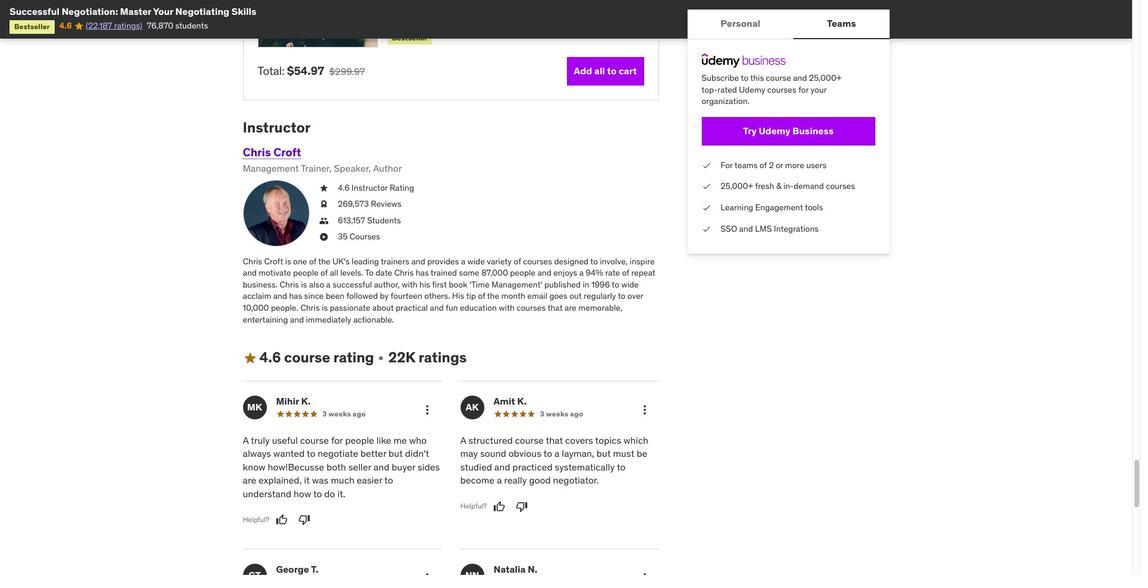 Task type: describe. For each thing, give the bounding box(es) containing it.
helpful? for ak
[[460, 502, 487, 511]]

email
[[528, 291, 548, 302]]

35
[[338, 232, 348, 242]]

mark review by mihir k. as unhelpful image
[[299, 514, 310, 526]]

topics
[[595, 435, 621, 446]]

1996
[[592, 279, 610, 290]]

successful
[[10, 5, 60, 17]]

course inside the a structured course that covers topics which may sound obvious to a layman, but must be studied and practiced systematically to become a really good negotiator.
[[515, 435, 544, 446]]

rate
[[606, 268, 620, 278]]

of right "variety"
[[514, 256, 521, 267]]

to inside button
[[607, 65, 617, 77]]

courses right demand
[[826, 181, 855, 192]]

k. for amit k.
[[517, 395, 527, 407]]

his
[[420, 279, 430, 290]]

mark review by mihir k. as helpful image
[[276, 514, 288, 526]]

and up people.
[[273, 291, 287, 302]]

0 horizontal spatial bestseller
[[14, 22, 50, 31]]

1 vertical spatial 25,000+
[[721, 181, 754, 192]]

become
[[460, 475, 495, 486]]

explained,
[[259, 475, 302, 486]]

or
[[776, 160, 783, 171]]

1 horizontal spatial instructor
[[352, 182, 388, 193]]

t.
[[311, 564, 319, 575]]

tip
[[466, 291, 476, 302]]

levels.
[[340, 268, 363, 278]]

medium image
[[243, 351, 257, 365]]

of right rate
[[622, 268, 630, 278]]

chris croft management trainer, speaker, author
[[243, 145, 402, 174]]

negotiation:
[[62, 5, 118, 17]]

buyer
[[392, 461, 415, 473]]

mk
[[247, 402, 262, 413]]

and inside the a structured course that covers topics which may sound obvious to a layman, but must be studied and practiced systematically to become a really good negotiator.
[[495, 461, 510, 473]]

like
[[377, 435, 391, 446]]

and down others.
[[430, 303, 444, 313]]

croft for chris croft is one of the uk's leading trainers and provides a wide variety of courses designed to involve, inspire and motivate people of all levels. to date chris has trained some 87,000 people and enjoys a 94% rate of repeat business. chris is also a successful author, with his first book 'time management' published in 1996 to wide acclaim and has since been followed by fourteen others. his tip of the month email goes out regularly to over 10,000 people. chris is passionate about practical and fun education with courses that are memorable, entertaining and immediately actionable.
[[264, 256, 283, 267]]

for inside "a truly useful course for people like me who always wanted to negotiate better but didn't know how!"
[[331, 435, 343, 446]]

it.
[[338, 488, 345, 500]]

memorable,
[[579, 303, 623, 313]]

chris inside chris croft management trainer, speaker, author
[[243, 145, 271, 160]]

a up some
[[461, 256, 466, 267]]

n.
[[528, 564, 538, 575]]

25,000+ fresh & in-demand courses
[[721, 181, 855, 192]]

87,000
[[482, 268, 508, 278]]

to left over
[[618, 291, 626, 302]]

all inside chris croft is one of the uk's leading trainers and provides a wide variety of courses designed to involve, inspire and motivate people of all levels. to date chris has trained some 87,000 people and enjoys a 94% rate of repeat business. chris is also a successful author, with his first book 'time management' published in 1996 to wide acclaim and has since been followed by fourteen others. his tip of the month email goes out regularly to over 10,000 people. chris is passionate about practical and fun education with courses that are memorable, entertaining and immediately actionable.
[[330, 268, 338, 278]]

negotiator.
[[553, 475, 599, 486]]

book
[[449, 279, 468, 290]]

business.
[[243, 279, 278, 290]]

which
[[624, 435, 649, 446]]

xsmall image for 35 courses
[[319, 232, 328, 243]]

teams
[[827, 17, 856, 29]]

integrations
[[774, 223, 819, 234]]

$299.97
[[329, 65, 365, 77]]

leading
[[352, 256, 379, 267]]

of right 'one'
[[309, 256, 316, 267]]

your
[[153, 5, 173, 17]]

2 horizontal spatial is
[[322, 303, 328, 313]]

one
[[293, 256, 307, 267]]

negotiate
[[318, 448, 358, 460]]

first
[[432, 279, 447, 290]]

master
[[120, 5, 151, 17]]

&
[[777, 181, 782, 192]]

subscribe
[[702, 73, 739, 83]]

4.6 for 4.6 course rating
[[260, 348, 281, 367]]

to inside subscribe to this course and 25,000+ top‑rated udemy courses for your organization.
[[741, 73, 749, 83]]

tools
[[805, 202, 823, 213]]

uk's
[[333, 256, 350, 267]]

obvious
[[509, 448, 542, 460]]

chris down since
[[300, 303, 320, 313]]

amit k.
[[494, 395, 527, 407]]

been
[[326, 291, 345, 302]]

0 horizontal spatial wide
[[468, 256, 485, 267]]

a truly useful course for people like me who always wanted to negotiate better but didn't know how!
[[243, 435, 429, 473]]

weeks for amit k.
[[546, 410, 569, 419]]

to left do
[[313, 488, 322, 500]]

people.
[[271, 303, 298, 313]]

engagement
[[756, 202, 803, 213]]

ak
[[466, 402, 479, 413]]

course inside subscribe to this course and 25,000+ top‑rated udemy courses for your organization.
[[766, 73, 791, 83]]

try udemy business link
[[702, 117, 875, 146]]

and inside becusse both seller and buyer sides are explained, it was much easier to understand how to do it.
[[374, 461, 390, 473]]

0 vertical spatial has
[[416, 268, 429, 278]]

course down immediately
[[284, 348, 330, 367]]

3 for amit k.
[[540, 410, 545, 419]]

understand
[[243, 488, 291, 500]]

1 vertical spatial is
[[301, 279, 307, 290]]

helpful? for mk
[[243, 515, 269, 524]]

and right trainers
[[412, 256, 425, 267]]

fun
[[446, 303, 458, 313]]

25,000+ inside subscribe to this course and 25,000+ top‑rated udemy courses for your organization.
[[809, 73, 842, 83]]

269,573 reviews
[[338, 199, 402, 209]]

actionable.
[[353, 314, 394, 325]]

1 vertical spatial the
[[487, 291, 500, 302]]

management
[[243, 162, 299, 174]]

0 horizontal spatial people
[[293, 268, 319, 278]]

since
[[304, 291, 324, 302]]

for
[[721, 160, 733, 171]]

a left really
[[497, 475, 502, 486]]

sides
[[418, 461, 440, 473]]

management'
[[492, 279, 543, 290]]

try
[[743, 125, 757, 137]]

speaker,
[[334, 162, 371, 174]]

4.6 for 4.6 instructor rating
[[338, 182, 350, 193]]

also
[[309, 279, 324, 290]]

lms
[[755, 223, 772, 234]]

provides
[[427, 256, 459, 267]]

top‑rated
[[702, 84, 737, 95]]

trainers
[[381, 256, 410, 267]]

how
[[294, 488, 311, 500]]

much
[[331, 475, 355, 486]]

22k
[[389, 348, 416, 367]]

courses inside subscribe to this course and 25,000+ top‑rated udemy courses for your organization.
[[768, 84, 797, 95]]

trainer,
[[301, 162, 332, 174]]

and down people.
[[290, 314, 304, 325]]

22k ratings
[[389, 348, 467, 367]]

0 horizontal spatial is
[[285, 256, 291, 267]]

designed
[[554, 256, 589, 267]]

are inside becusse both seller and buyer sides are explained, it was much easier to understand how to do it.
[[243, 475, 256, 486]]

useful
[[272, 435, 298, 446]]

author,
[[374, 279, 400, 290]]

more
[[785, 160, 805, 171]]

goes
[[550, 291, 568, 302]]

learning engagement tools
[[721, 202, 823, 213]]

sso
[[721, 223, 738, 234]]

chris down trainers
[[394, 268, 414, 278]]

a for a structured course that covers topics which may sound obvious to a layman, but must be studied and practiced systematically to become a really good negotiator.
[[460, 435, 466, 446]]

wanted
[[273, 448, 305, 460]]

additional actions for review by george t. image
[[420, 571, 434, 576]]

better
[[361, 448, 386, 460]]

additional actions for review by natalia n. image
[[638, 571, 652, 576]]

users
[[807, 160, 827, 171]]

trained
[[431, 268, 457, 278]]



Task type: vqa. For each thing, say whether or not it's contained in the screenshot.
25,000+ to the top
yes



Task type: locate. For each thing, give the bounding box(es) containing it.
0 horizontal spatial weeks
[[329, 410, 351, 419]]

1 vertical spatial helpful?
[[243, 515, 269, 524]]

people down 'one'
[[293, 268, 319, 278]]

1 ago from the left
[[353, 410, 366, 419]]

xsmall image
[[319, 182, 328, 194], [319, 199, 328, 210], [319, 215, 328, 227], [319, 232, 328, 243], [377, 353, 386, 363]]

studied
[[460, 461, 492, 473]]

croft up management
[[274, 145, 301, 160]]

2 weeks from the left
[[546, 410, 569, 419]]

1 horizontal spatial weeks
[[546, 410, 569, 419]]

1 vertical spatial udemy
[[759, 125, 791, 137]]

udemy business image
[[702, 54, 786, 68]]

0 vertical spatial that
[[548, 303, 563, 313]]

0 horizontal spatial with
[[402, 279, 418, 290]]

helpful? left mark review by mihir k. as helpful icon
[[243, 515, 269, 524]]

0 vertical spatial helpful?
[[460, 502, 487, 511]]

to up becusse
[[307, 448, 315, 460]]

chris down motivate
[[280, 279, 299, 290]]

this
[[751, 73, 764, 83]]

xsmall image for sso
[[702, 223, 711, 235]]

that left covers
[[546, 435, 563, 446]]

mihir k.
[[276, 395, 311, 407]]

courses up management'
[[523, 256, 552, 267]]

are down out
[[565, 303, 577, 313]]

weeks
[[329, 410, 351, 419], [546, 410, 569, 419]]

1 vertical spatial are
[[243, 475, 256, 486]]

xsmall image left the fresh
[[702, 181, 711, 193]]

fresh
[[756, 181, 775, 192]]

0 horizontal spatial but
[[389, 448, 403, 460]]

passionate
[[330, 303, 370, 313]]

3
[[323, 410, 327, 419], [540, 410, 545, 419]]

successful negotiation: master your negotiating skills
[[10, 5, 257, 17]]

instructor up chris croft link
[[243, 118, 311, 137]]

3 for mihir k.
[[323, 410, 327, 419]]

1 vertical spatial has
[[289, 291, 302, 302]]

10,000
[[243, 303, 269, 313]]

for inside subscribe to this course and 25,000+ top‑rated udemy courses for your organization.
[[799, 84, 809, 95]]

for up negotiate
[[331, 435, 343, 446]]

udemy inside subscribe to this course and 25,000+ top‑rated udemy courses for your organization.
[[739, 84, 766, 95]]

1 weeks from the left
[[329, 410, 351, 419]]

0 horizontal spatial 25,000+
[[721, 181, 754, 192]]

to
[[365, 268, 374, 278]]

a for a truly useful course for people like me who always wanted to negotiate better but didn't know how!
[[243, 435, 249, 446]]

tab list containing personal
[[688, 10, 890, 39]]

all down uk's
[[330, 268, 338, 278]]

becusse
[[288, 461, 324, 473]]

all right add
[[595, 65, 605, 77]]

for
[[799, 84, 809, 95], [331, 435, 343, 446]]

a left truly
[[243, 435, 249, 446]]

of left 2 in the top right of the page
[[760, 160, 767, 171]]

to left the cart
[[607, 65, 617, 77]]

1 vertical spatial bestseller
[[392, 33, 428, 42]]

2 horizontal spatial people
[[510, 268, 536, 278]]

0 vertical spatial with
[[402, 279, 418, 290]]

udemy
[[739, 84, 766, 95], [759, 125, 791, 137]]

chris
[[243, 145, 271, 160], [243, 256, 262, 267], [394, 268, 414, 278], [280, 279, 299, 290], [300, 303, 320, 313]]

weeks for mihir k.
[[329, 410, 351, 419]]

a structured course that covers topics which may sound obvious to a layman, but must be studied and practiced systematically to become a really good negotiator.
[[460, 435, 649, 486]]

are inside chris croft is one of the uk's leading trainers and provides a wide variety of courses designed to involve, inspire and motivate people of all levels. to date chris has trained some 87,000 people and enjoys a 94% rate of repeat business. chris is also a successful author, with his first book 'time management' published in 1996 to wide acclaim and has since been followed by fourteen others. his tip of the month email goes out regularly to over 10,000 people. chris is passionate about practical and fun education with courses that are memorable, entertaining and immediately actionable.
[[565, 303, 577, 313]]

students
[[175, 20, 208, 31]]

76,870 students
[[147, 20, 208, 31]]

has up people.
[[289, 291, 302, 302]]

xsmall image for 4.6 instructor rating
[[319, 182, 328, 194]]

ago for amit k.
[[570, 410, 583, 419]]

1 vertical spatial with
[[499, 303, 515, 313]]

2 vertical spatial is
[[322, 303, 328, 313]]

wide up over
[[622, 279, 639, 290]]

0 horizontal spatial k.
[[301, 395, 311, 407]]

are down the know
[[243, 475, 256, 486]]

3 up "a truly useful course for people like me who always wanted to negotiate better but didn't know how!"
[[323, 410, 327, 419]]

1 horizontal spatial people
[[345, 435, 374, 446]]

xsmall image left sso
[[702, 223, 711, 235]]

1 horizontal spatial for
[[799, 84, 809, 95]]

1 horizontal spatial helpful?
[[460, 502, 487, 511]]

the left uk's
[[318, 256, 331, 267]]

was
[[312, 475, 329, 486]]

0 vertical spatial all
[[595, 65, 605, 77]]

1 horizontal spatial 4.6
[[260, 348, 281, 367]]

a inside "a truly useful course for people like me who always wanted to negotiate better but didn't know how!"
[[243, 435, 249, 446]]

xsmall image left 269,573
[[319, 199, 328, 210]]

published
[[545, 279, 581, 290]]

1 horizontal spatial 3
[[540, 410, 545, 419]]

1 3 weeks ago from the left
[[323, 410, 366, 419]]

and
[[793, 73, 807, 83], [739, 223, 753, 234], [412, 256, 425, 267], [243, 268, 257, 278], [538, 268, 552, 278], [273, 291, 287, 302], [430, 303, 444, 313], [290, 314, 304, 325], [374, 461, 390, 473], [495, 461, 510, 473]]

truly
[[251, 435, 270, 446]]

xsmall image left for
[[702, 160, 711, 171]]

for teams of 2 or more users
[[721, 160, 827, 171]]

0 vertical spatial 25,000+
[[809, 73, 842, 83]]

of right tip
[[478, 291, 485, 302]]

4.6 down negotiation:
[[59, 20, 72, 31]]

croft up motivate
[[264, 256, 283, 267]]

k. right the amit on the left
[[517, 395, 527, 407]]

0 vertical spatial is
[[285, 256, 291, 267]]

with up the fourteen
[[402, 279, 418, 290]]

do
[[324, 488, 335, 500]]

to up 94% at the right top
[[591, 256, 598, 267]]

2 xsmall image from the top
[[702, 181, 711, 193]]

total:
[[258, 64, 285, 78]]

0 horizontal spatial a
[[243, 435, 249, 446]]

2 3 from the left
[[540, 410, 545, 419]]

1 vertical spatial croft
[[264, 256, 283, 267]]

0 horizontal spatial 3
[[323, 410, 327, 419]]

(22,187
[[86, 20, 112, 31]]

cart
[[619, 65, 637, 77]]

2 horizontal spatial 4.6
[[338, 182, 350, 193]]

acclaim
[[243, 291, 271, 302]]

613,157
[[338, 215, 365, 226]]

a up in
[[580, 268, 584, 278]]

76,870
[[147, 20, 173, 31]]

1 vertical spatial all
[[330, 268, 338, 278]]

croft for chris croft management trainer, speaker, author
[[274, 145, 301, 160]]

2 vertical spatial 4.6
[[260, 348, 281, 367]]

of up also
[[321, 268, 328, 278]]

to down must
[[617, 461, 626, 473]]

and down better
[[374, 461, 390, 473]]

xsmall image left 613,157
[[319, 215, 328, 227]]

george
[[276, 564, 309, 575]]

always
[[243, 448, 271, 460]]

0 vertical spatial are
[[565, 303, 577, 313]]

date
[[376, 268, 392, 278]]

1 horizontal spatial all
[[595, 65, 605, 77]]

1 but from the left
[[389, 448, 403, 460]]

1 vertical spatial wide
[[622, 279, 639, 290]]

has up his
[[416, 268, 429, 278]]

a right also
[[326, 279, 331, 290]]

1 horizontal spatial are
[[565, 303, 577, 313]]

xsmall image for 25,000+
[[702, 181, 711, 193]]

ago up better
[[353, 410, 366, 419]]

subscribe to this course and 25,000+ top‑rated udemy courses for your organization.
[[702, 73, 842, 107]]

0 horizontal spatial has
[[289, 291, 302, 302]]

1 horizontal spatial ago
[[570, 410, 583, 419]]

ago
[[353, 410, 366, 419], [570, 410, 583, 419]]

0 vertical spatial 4.6
[[59, 20, 72, 31]]

2 k. from the left
[[517, 395, 527, 407]]

structured
[[469, 435, 513, 446]]

education
[[460, 303, 497, 313]]

0 vertical spatial for
[[799, 84, 809, 95]]

immediately
[[306, 314, 351, 325]]

course right 'this'
[[766, 73, 791, 83]]

xsmall image down trainer,
[[319, 182, 328, 194]]

croft inside chris croft management trainer, speaker, author
[[274, 145, 301, 160]]

0 horizontal spatial ago
[[353, 410, 366, 419]]

but down the me
[[389, 448, 403, 460]]

additional actions for review by mihir k. image
[[420, 403, 434, 417]]

0 vertical spatial wide
[[468, 256, 485, 267]]

2 ago from the left
[[570, 410, 583, 419]]

becusse both seller and buyer sides are explained, it was much easier to understand how to do it.
[[243, 461, 440, 500]]

k.
[[301, 395, 311, 407], [517, 395, 527, 407]]

courses down email
[[517, 303, 546, 313]]

udemy right try at the top
[[759, 125, 791, 137]]

$54.97
[[287, 64, 324, 78]]

is up immediately
[[322, 303, 328, 313]]

0 horizontal spatial helpful?
[[243, 515, 269, 524]]

his
[[452, 291, 464, 302]]

the down 'time
[[487, 291, 500, 302]]

to up practiced
[[544, 448, 552, 460]]

3 weeks ago up negotiate
[[323, 410, 366, 419]]

but inside "a truly useful course for people like me who always wanted to negotiate better but didn't know how!"
[[389, 448, 403, 460]]

4.6 for 4.6
[[59, 20, 72, 31]]

2
[[769, 160, 774, 171]]

k. for mihir k.
[[301, 395, 311, 407]]

involve,
[[600, 256, 628, 267]]

1 horizontal spatial is
[[301, 279, 307, 290]]

3 weeks ago up covers
[[540, 410, 583, 419]]

1 horizontal spatial 3 weeks ago
[[540, 410, 583, 419]]

weeks up negotiate
[[329, 410, 351, 419]]

chris up "business."
[[243, 256, 262, 267]]

25,000+ up learning
[[721, 181, 754, 192]]

1 a from the left
[[243, 435, 249, 446]]

xsmall image for for
[[702, 160, 711, 171]]

xsmall image left learning
[[702, 202, 711, 214]]

1 horizontal spatial k.
[[517, 395, 527, 407]]

personal button
[[688, 10, 794, 38]]

course up obvious
[[515, 435, 544, 446]]

add
[[574, 65, 592, 77]]

people up management'
[[510, 268, 536, 278]]

25,000+
[[809, 73, 842, 83], [721, 181, 754, 192]]

additional actions for review by amit k. image
[[638, 403, 652, 417]]

is left 'one'
[[285, 256, 291, 267]]

3 weeks ago for mihir k.
[[323, 410, 366, 419]]

xsmall image for 613,157 students
[[319, 215, 328, 227]]

udemy down 'this'
[[739, 84, 766, 95]]

k. right mihir
[[301, 395, 311, 407]]

to down rate
[[612, 279, 620, 290]]

about
[[372, 303, 394, 313]]

know
[[243, 461, 266, 473]]

systematically
[[555, 461, 615, 473]]

1 vertical spatial that
[[546, 435, 563, 446]]

has
[[416, 268, 429, 278], [289, 291, 302, 302]]

a up the may
[[460, 435, 466, 446]]

3 weeks ago for amit k.
[[540, 410, 583, 419]]

didn't
[[405, 448, 429, 460]]

1 vertical spatial for
[[331, 435, 343, 446]]

seller
[[348, 461, 371, 473]]

sound
[[480, 448, 506, 460]]

2 but from the left
[[597, 448, 611, 460]]

that inside the a structured course that covers topics which may sound obvious to a layman, but must be studied and practiced systematically to become a really good negotiator.
[[546, 435, 563, 446]]

1 horizontal spatial the
[[487, 291, 500, 302]]

that
[[548, 303, 563, 313], [546, 435, 563, 446]]

it
[[304, 475, 310, 486]]

and right 'this'
[[793, 73, 807, 83]]

to left 'this'
[[741, 73, 749, 83]]

but inside the a structured course that covers topics which may sound obvious to a layman, but must be studied and practiced systematically to become a really good negotiator.
[[597, 448, 611, 460]]

to right easier
[[385, 475, 393, 486]]

xsmall image
[[702, 160, 711, 171], [702, 181, 711, 193], [702, 202, 711, 214], [702, 223, 711, 235]]

croft inside chris croft is one of the uk's leading trainers and provides a wide variety of courses designed to involve, inspire and motivate people of all levels. to date chris has trained some 87,000 people and enjoys a 94% rate of repeat business. chris is also a successful author, with his first book 'time management' published in 1996 to wide acclaim and has since been followed by fourteen others. his tip of the month email goes out regularly to over 10,000 people. chris is passionate about practical and fun education with courses that are memorable, entertaining and immediately actionable.
[[264, 256, 283, 267]]

3 up obvious
[[540, 410, 545, 419]]

tab list
[[688, 10, 890, 39]]

to inside "a truly useful course for people like me who always wanted to negotiate better but didn't know how!"
[[307, 448, 315, 460]]

ago for mihir k.
[[353, 410, 366, 419]]

me
[[394, 435, 407, 446]]

1 horizontal spatial has
[[416, 268, 429, 278]]

mark review by amit k. as unhelpful image
[[516, 501, 528, 513]]

0 horizontal spatial all
[[330, 268, 338, 278]]

and down sound
[[495, 461, 510, 473]]

0 horizontal spatial 4.6
[[59, 20, 72, 31]]

chris croft image
[[243, 180, 309, 246]]

out
[[570, 291, 582, 302]]

instructor
[[243, 118, 311, 137], [352, 182, 388, 193]]

0 vertical spatial udemy
[[739, 84, 766, 95]]

people
[[293, 268, 319, 278], [510, 268, 536, 278], [345, 435, 374, 446]]

reviews
[[371, 199, 402, 209]]

learning
[[721, 202, 754, 213]]

0 vertical spatial the
[[318, 256, 331, 267]]

1 vertical spatial 4.6
[[338, 182, 350, 193]]

is left also
[[301, 279, 307, 290]]

1 k. from the left
[[301, 395, 311, 407]]

ago up covers
[[570, 410, 583, 419]]

1 horizontal spatial bestseller
[[392, 33, 428, 42]]

is
[[285, 256, 291, 267], [301, 279, 307, 290], [322, 303, 328, 313]]

0 vertical spatial instructor
[[243, 118, 311, 137]]

1 horizontal spatial wide
[[622, 279, 639, 290]]

2 3 weeks ago from the left
[[540, 410, 583, 419]]

that down goes
[[548, 303, 563, 313]]

course inside "a truly useful course for people like me who always wanted to negotiate better but didn't know how!"
[[300, 435, 329, 446]]

0 horizontal spatial are
[[243, 475, 256, 486]]

for left your
[[799, 84, 809, 95]]

xsmall image left 22k
[[377, 353, 386, 363]]

0 horizontal spatial 3 weeks ago
[[323, 410, 366, 419]]

negotiating
[[175, 5, 229, 17]]

3 xsmall image from the top
[[702, 202, 711, 214]]

and left the 'enjoys'
[[538, 268, 552, 278]]

month
[[501, 291, 526, 302]]

croft
[[274, 145, 301, 160], [264, 256, 283, 267]]

course up negotiate
[[300, 435, 329, 446]]

people inside "a truly useful course for people like me who always wanted to negotiate better but didn't know how!"
[[345, 435, 374, 446]]

and right sso
[[739, 223, 753, 234]]

xsmall image for 269,573 reviews
[[319, 199, 328, 210]]

all inside button
[[595, 65, 605, 77]]

1 horizontal spatial a
[[460, 435, 466, 446]]

mark review by amit k. as helpful image
[[494, 501, 505, 513]]

4.6 right 'medium' icon
[[260, 348, 281, 367]]

1 horizontal spatial but
[[597, 448, 611, 460]]

a inside the a structured course that covers topics which may sound obvious to a layman, but must be studied and practiced systematically to become a really good negotiator.
[[460, 435, 466, 446]]

0 horizontal spatial instructor
[[243, 118, 311, 137]]

a left layman,
[[555, 448, 560, 460]]

1 3 from the left
[[323, 410, 327, 419]]

xsmall image for learning
[[702, 202, 711, 214]]

must
[[613, 448, 635, 460]]

4.6 up 269,573
[[338, 182, 350, 193]]

courses
[[350, 232, 380, 242]]

1 xsmall image from the top
[[702, 160, 711, 171]]

chris up management
[[243, 145, 271, 160]]

courses left your
[[768, 84, 797, 95]]

0 vertical spatial croft
[[274, 145, 301, 160]]

over
[[628, 291, 644, 302]]

25,000+ up your
[[809, 73, 842, 83]]

xsmall image left the 35
[[319, 232, 328, 243]]

and up "business."
[[243, 268, 257, 278]]

0 horizontal spatial for
[[331, 435, 343, 446]]

and inside subscribe to this course and 25,000+ top‑rated udemy courses for your organization.
[[793, 73, 807, 83]]

wide up some
[[468, 256, 485, 267]]

helpful? left mark review by amit k. as helpful icon
[[460, 502, 487, 511]]

2 a from the left
[[460, 435, 466, 446]]

1 vertical spatial instructor
[[352, 182, 388, 193]]

people up better
[[345, 435, 374, 446]]

practiced
[[513, 461, 553, 473]]

motivate
[[259, 268, 291, 278]]

regularly
[[584, 291, 616, 302]]

repeat
[[632, 268, 656, 278]]

mihir
[[276, 395, 299, 407]]

to
[[607, 65, 617, 77], [741, 73, 749, 83], [591, 256, 598, 267], [612, 279, 620, 290], [618, 291, 626, 302], [307, 448, 315, 460], [544, 448, 552, 460], [617, 461, 626, 473], [385, 475, 393, 486], [313, 488, 322, 500]]

some
[[459, 268, 480, 278]]

who
[[409, 435, 427, 446]]

0 horizontal spatial the
[[318, 256, 331, 267]]

1 horizontal spatial 25,000+
[[809, 73, 842, 83]]

weeks up covers
[[546, 410, 569, 419]]

that inside chris croft is one of the uk's leading trainers and provides a wide variety of courses designed to involve, inspire and motivate people of all levels. to date chris has trained some 87,000 people and enjoys a 94% rate of repeat business. chris is also a successful author, with his first book 'time management' published in 1996 to wide acclaim and has since been followed by fourteen others. his tip of the month email goes out regularly to over 10,000 people. chris is passionate about practical and fun education with courses that are memorable, entertaining and immediately actionable.
[[548, 303, 563, 313]]

1 horizontal spatial with
[[499, 303, 515, 313]]

0 vertical spatial bestseller
[[14, 22, 50, 31]]

4.6 course rating
[[260, 348, 374, 367]]

with down month
[[499, 303, 515, 313]]

94%
[[586, 268, 604, 278]]

4 xsmall image from the top
[[702, 223, 711, 235]]

author
[[373, 162, 402, 174]]



